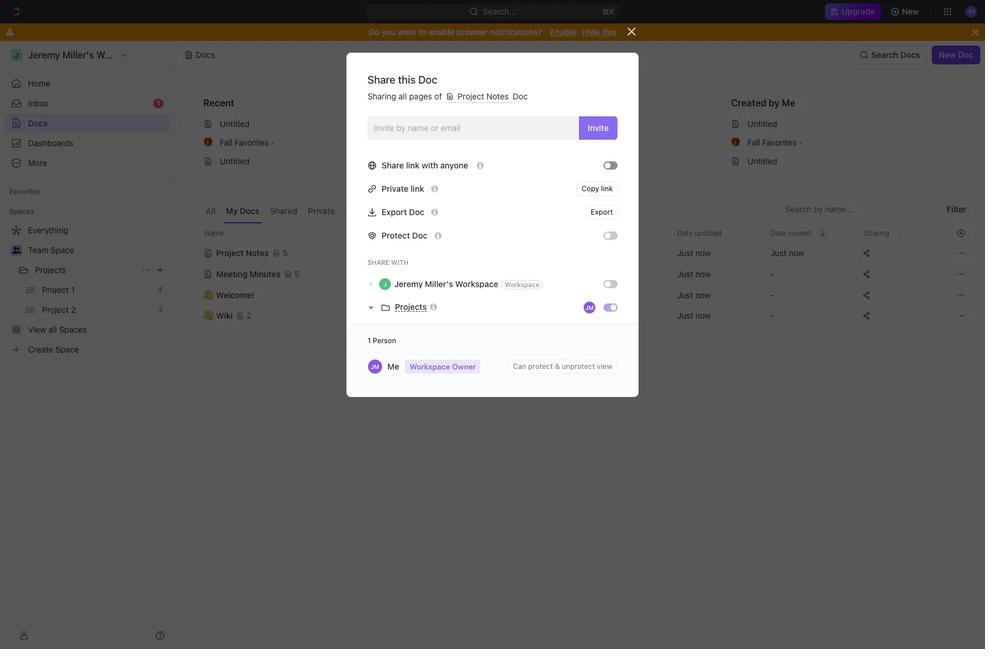 Task type: describe. For each thing, give the bounding box(es) containing it.
dashboards link
[[5, 134, 170, 153]]

owner
[[452, 361, 476, 371]]

workspace owner
[[410, 361, 476, 371]]

projects for projects dropdown button
[[395, 302, 427, 312]]

just for wiki
[[678, 311, 694, 320]]

spaces
[[9, 207, 34, 216]]

date updated button
[[671, 224, 730, 242]]

search...
[[483, 6, 517, 16]]

jeremy
[[395, 279, 423, 289]]

now for wiki
[[696, 311, 712, 320]]

my
[[226, 206, 238, 216]]

1 horizontal spatial jm
[[586, 304, 594, 311]]

assigned button
[[396, 200, 438, 223]]

welcome!
[[216, 290, 255, 300]]

link for private
[[411, 183, 425, 193]]

5 for meeting minutes
[[295, 269, 300, 279]]

projects button
[[395, 302, 438, 312]]

now for meeting minutes
[[696, 269, 712, 279]]

wiki
[[216, 311, 233, 320]]

sharing all pages of
[[368, 91, 445, 101]]

notifications?
[[490, 27, 543, 37]]

welcome! button
[[203, 284, 411, 306]]

to
[[419, 27, 427, 37]]

row containing welcome!
[[189, 284, 972, 306]]

• for recent
[[271, 138, 275, 147]]

date for date updated
[[678, 228, 693, 237]]

5 for project notes
[[283, 248, 288, 258]]

docs inside sidebar navigation
[[28, 118, 48, 128]]

⌘k
[[602, 6, 615, 16]]

link for share
[[406, 160, 420, 170]]

favorites inside button
[[9, 187, 40, 196]]

my docs
[[226, 206, 260, 216]]

Invite by name or email text field
[[374, 119, 575, 137]]

updated
[[695, 228, 723, 237]]

0 horizontal spatial jm
[[371, 363, 380, 370]]

docs up recent
[[196, 50, 215, 60]]

do
[[369, 27, 380, 37]]

export for export
[[591, 207, 613, 216]]

new for new
[[903, 6, 920, 16]]

doc for export doc
[[409, 207, 425, 217]]

export for export doc
[[382, 207, 407, 217]]

space
[[51, 245, 74, 255]]

row containing wiki
[[189, 304, 972, 327]]

fall for recent
[[220, 137, 233, 147]]

all
[[206, 206, 216, 216]]

browser
[[457, 27, 488, 37]]

assigned
[[399, 206, 435, 216]]

date updated
[[678, 228, 723, 237]]

row containing project notes
[[189, 241, 972, 265]]

date viewed
[[771, 228, 812, 237]]

now for project notes
[[696, 248, 712, 258]]

user group image
[[12, 247, 21, 254]]

copy
[[582, 184, 600, 193]]

jeremy miller's workspace
[[395, 279, 499, 289]]

home
[[28, 78, 50, 88]]

doc for new doc
[[959, 50, 974, 60]]

all button
[[203, 200, 219, 223]]

date viewed button
[[764, 224, 829, 242]]

upgrade
[[842, 6, 876, 16]]

share with
[[368, 258, 409, 266]]

team space link
[[28, 241, 167, 260]]

Search by name... text field
[[786, 201, 933, 218]]

0 horizontal spatial this
[[398, 74, 416, 86]]

want
[[398, 27, 417, 37]]

0 vertical spatial notes
[[487, 91, 509, 101]]

docs link
[[5, 114, 170, 133]]

tree inside sidebar navigation
[[5, 221, 170, 359]]

team space
[[28, 245, 74, 255]]

upgrade link
[[826, 4, 882, 20]]

0 vertical spatial this
[[603, 27, 617, 37]]

1 vertical spatial with
[[392, 258, 409, 266]]

share for share this doc
[[368, 74, 396, 86]]

just for project notes
[[678, 248, 694, 258]]

just for meeting minutes
[[678, 269, 694, 279]]

workspace button
[[343, 200, 392, 223]]

private for private
[[308, 206, 335, 216]]

recent
[[203, 98, 234, 108]]

viewed
[[789, 228, 812, 237]]

1 vertical spatial project
[[484, 119, 511, 129]]

team
[[28, 245, 48, 255]]

fall for created by me
[[748, 137, 761, 147]]

sharing for sharing all pages of
[[368, 91, 397, 101]]

tab list containing all
[[203, 200, 483, 223]]

shared button
[[267, 200, 301, 223]]

share link with anyone
[[382, 160, 471, 170]]

pages
[[409, 91, 433, 101]]

new doc button
[[933, 46, 981, 64]]

created
[[732, 98, 767, 108]]

home link
[[5, 74, 170, 93]]

new button
[[886, 2, 927, 21]]

0 vertical spatial project notes
[[456, 91, 511, 101]]



Task type: locate. For each thing, give the bounding box(es) containing it.
1 date from the left
[[678, 228, 693, 237]]

2 fall favorites • from the left
[[748, 137, 803, 147]]

of
[[435, 91, 442, 101]]

minutes
[[250, 269, 281, 279]]

1 vertical spatial share
[[382, 160, 404, 170]]

now
[[696, 248, 712, 258], [790, 248, 805, 258], [696, 269, 712, 279], [696, 290, 712, 300], [696, 311, 712, 320]]

2 vertical spatial notes
[[246, 248, 269, 258]]

1 horizontal spatial private
[[382, 183, 409, 193]]

column header
[[189, 223, 202, 243]]

sidebar navigation
[[0, 41, 175, 649]]

1 horizontal spatial new
[[940, 50, 957, 60]]

share up sharing all pages of
[[368, 74, 396, 86]]

0 horizontal spatial fall
[[220, 137, 233, 147]]

untitled link
[[199, 115, 434, 133], [727, 115, 962, 133], [199, 152, 434, 171], [727, 152, 962, 171]]

jm
[[586, 304, 594, 311], [371, 363, 380, 370]]

new right search docs
[[940, 50, 957, 60]]

2 vertical spatial project notes
[[216, 248, 269, 258]]

location
[[425, 228, 453, 237]]

2 fall from the left
[[748, 137, 761, 147]]

1 vertical spatial projects
[[395, 302, 427, 312]]

share this doc
[[368, 74, 438, 86]]

link up 'assigned'
[[411, 183, 425, 193]]

enable
[[429, 27, 455, 37]]

fall favorites • for created by me
[[748, 137, 803, 147]]

projects down jeremy
[[395, 302, 427, 312]]

2 row from the top
[[189, 241, 972, 265]]

date left updated
[[678, 228, 693, 237]]

0 vertical spatial 5
[[283, 248, 288, 258]]

1 horizontal spatial •
[[799, 138, 803, 147]]

row containing name
[[189, 223, 972, 243]]

1 horizontal spatial fall
[[748, 137, 761, 147]]

date left "viewed"
[[771, 228, 787, 237]]

1 horizontal spatial with
[[422, 160, 438, 170]]

5 row from the top
[[189, 304, 972, 327]]

just
[[678, 248, 694, 258], [771, 248, 787, 258], [678, 269, 694, 279], [678, 290, 694, 300], [678, 311, 694, 320]]

1 horizontal spatial me
[[782, 98, 796, 108]]

this up sharing all pages of
[[398, 74, 416, 86]]

docs inside button
[[901, 50, 921, 60]]

0 vertical spatial 1
[[157, 99, 160, 108]]

0 vertical spatial private
[[382, 183, 409, 193]]

new up search docs
[[903, 6, 920, 16]]

0 vertical spatial project
[[458, 91, 485, 101]]

1 vertical spatial 1
[[368, 336, 371, 345]]

0 horizontal spatial export
[[382, 207, 407, 217]]

export inside dropdown button
[[591, 207, 613, 216]]

fall down recent
[[220, 137, 233, 147]]

workspace inside button
[[346, 206, 389, 216]]

this right hide
[[603, 27, 617, 37]]

sharing left all
[[368, 91, 397, 101]]

just now for project notes
[[678, 248, 712, 258]]

fall favorites • down by
[[748, 137, 803, 147]]

new inside 'button'
[[903, 6, 920, 16]]

created by me
[[732, 98, 796, 108]]

private for private link
[[382, 183, 409, 193]]

link
[[406, 160, 420, 170], [411, 183, 425, 193], [602, 184, 613, 193]]

sharing
[[368, 91, 397, 101], [865, 228, 890, 237]]

1 row from the top
[[189, 223, 972, 243]]

protect
[[382, 230, 410, 240]]

0 horizontal spatial 5
[[283, 248, 288, 258]]

cell
[[189, 242, 202, 263], [418, 242, 535, 263], [189, 263, 202, 284], [418, 263, 535, 284], [189, 284, 202, 305], [189, 305, 202, 326]]

1 horizontal spatial fall favorites •
[[748, 137, 803, 147]]

doc for protect doc
[[412, 230, 428, 240]]

0 horizontal spatial fall favorites •
[[220, 137, 275, 147]]

favorites
[[468, 98, 508, 108], [235, 137, 269, 147], [763, 137, 797, 147], [9, 187, 40, 196]]

link right copy
[[602, 184, 613, 193]]

5
[[283, 248, 288, 258], [295, 269, 300, 279]]

table containing project notes
[[189, 223, 972, 327]]

1 vertical spatial 5
[[295, 269, 300, 279]]

my docs button
[[223, 200, 263, 223]]

2 vertical spatial project
[[216, 248, 244, 258]]

🎁
[[203, 138, 213, 147], [732, 138, 741, 147]]

1 horizontal spatial 5
[[295, 269, 300, 279]]

tree containing team space
[[5, 221, 170, 359]]

private up export doc on the top
[[382, 183, 409, 193]]

tab list
[[203, 200, 483, 223]]

🎁 for recent
[[203, 138, 213, 147]]

link for copy
[[602, 184, 613, 193]]

-
[[771, 269, 775, 279], [425, 290, 429, 300], [542, 290, 546, 300], [771, 290, 775, 300], [425, 311, 429, 320], [771, 311, 775, 320]]

1 vertical spatial project notes
[[484, 119, 535, 129]]

projects
[[35, 265, 66, 275], [395, 302, 427, 312]]

1 person
[[368, 336, 397, 345]]

by
[[769, 98, 780, 108]]

new inside button
[[940, 50, 957, 60]]

2 vertical spatial share
[[368, 258, 390, 266]]

private
[[382, 183, 409, 193], [308, 206, 335, 216]]

1 horizontal spatial this
[[603, 27, 617, 37]]

• for created by me
[[799, 138, 803, 147]]

search docs button
[[856, 46, 928, 64]]

new for new doc
[[940, 50, 957, 60]]

doc
[[959, 50, 974, 60], [419, 74, 438, 86], [513, 91, 528, 101], [409, 207, 425, 217], [412, 230, 428, 240]]

docs inside button
[[240, 206, 260, 216]]

1 vertical spatial notes
[[513, 119, 535, 129]]

fall favorites •
[[220, 137, 275, 147], [748, 137, 803, 147]]

private inside button
[[308, 206, 335, 216]]

1 vertical spatial private
[[308, 206, 335, 216]]

private link
[[382, 183, 425, 193]]

j
[[384, 280, 387, 287]]

me down person
[[388, 361, 400, 371]]

you
[[382, 27, 396, 37]]

with up jeremy
[[392, 258, 409, 266]]

1 🎁 from the left
[[203, 138, 213, 147]]

0 horizontal spatial notes
[[246, 248, 269, 258]]

share
[[368, 74, 396, 86], [382, 160, 404, 170], [368, 258, 390, 266]]

0 vertical spatial jm
[[586, 304, 594, 311]]

4 row from the top
[[189, 284, 972, 306]]

0 horizontal spatial 1
[[157, 99, 160, 108]]

invite
[[588, 123, 609, 133]]

shared
[[270, 206, 298, 216]]

2 🎁 from the left
[[732, 138, 741, 147]]

private button
[[305, 200, 338, 223]]

2 • from the left
[[799, 138, 803, 147]]

row
[[189, 223, 972, 243], [189, 241, 972, 265], [189, 262, 972, 286], [189, 284, 972, 306], [189, 304, 972, 327]]

1 inside sidebar navigation
[[157, 99, 160, 108]]

share up private link on the left top
[[382, 160, 404, 170]]

0 vertical spatial me
[[782, 98, 796, 108]]

protect doc
[[382, 230, 428, 240]]

1 horizontal spatial export
[[591, 207, 613, 216]]

🎁 for created by me
[[732, 138, 741, 147]]

copy link
[[582, 184, 613, 193]]

favorites button
[[5, 185, 45, 199]]

date for date viewed
[[771, 228, 787, 237]]

🎁 down created
[[732, 138, 741, 147]]

notes
[[487, 91, 509, 101], [513, 119, 535, 129], [246, 248, 269, 258]]

🎁 down recent
[[203, 138, 213, 147]]

just now for meeting minutes
[[678, 269, 712, 279]]

0 vertical spatial with
[[422, 160, 438, 170]]

person
[[373, 336, 397, 345]]

1 vertical spatial jm
[[371, 363, 380, 370]]

new
[[903, 6, 920, 16], [940, 50, 957, 60]]

do you want to enable browser notifications? enable hide this
[[369, 27, 617, 37]]

0 horizontal spatial me
[[388, 361, 400, 371]]

project
[[458, 91, 485, 101], [484, 119, 511, 129], [216, 248, 244, 258]]

doc inside button
[[959, 50, 974, 60]]

inbox
[[28, 98, 49, 108]]

projects for projects link
[[35, 265, 66, 275]]

1 for 1
[[157, 99, 160, 108]]

meeting
[[216, 269, 248, 279]]

share up j
[[368, 258, 390, 266]]

1 horizontal spatial 🎁
[[732, 138, 741, 147]]

0 horizontal spatial 🎁
[[203, 138, 213, 147]]

private right shared
[[308, 206, 335, 216]]

2
[[247, 311, 252, 320]]

search docs
[[872, 50, 921, 60]]

fall
[[220, 137, 233, 147], [748, 137, 761, 147]]

me right by
[[782, 98, 796, 108]]

1 vertical spatial me
[[388, 361, 400, 371]]

search
[[872, 50, 899, 60]]

2 date from the left
[[771, 228, 787, 237]]

1 • from the left
[[271, 138, 275, 147]]

1 fall favorites • from the left
[[220, 137, 275, 147]]

0 vertical spatial sharing
[[368, 91, 397, 101]]

fall favorites • for recent
[[220, 137, 275, 147]]

link up private link on the left top
[[406, 160, 420, 170]]

sharing for sharing
[[865, 228, 890, 237]]

5 down shared button
[[283, 248, 288, 258]]

sharing inside table
[[865, 228, 890, 237]]

1 horizontal spatial projects
[[395, 302, 427, 312]]

1 vertical spatial this
[[398, 74, 416, 86]]

with left anyone
[[422, 160, 438, 170]]

0 horizontal spatial sharing
[[368, 91, 397, 101]]

0 vertical spatial share
[[368, 74, 396, 86]]

1 vertical spatial sharing
[[865, 228, 890, 237]]

fall down created
[[748, 137, 761, 147]]

1 horizontal spatial date
[[771, 228, 787, 237]]

docs right the search
[[901, 50, 921, 60]]

hide
[[583, 27, 600, 37]]

sharing down search by name... text box
[[865, 228, 890, 237]]

share for share link with anyone
[[382, 160, 404, 170]]

just now for wiki
[[678, 311, 712, 320]]

with
[[422, 160, 438, 170], [392, 258, 409, 266]]

3 row from the top
[[189, 262, 972, 286]]

0 horizontal spatial with
[[392, 258, 409, 266]]

1 horizontal spatial sharing
[[865, 228, 890, 237]]

0 horizontal spatial •
[[271, 138, 275, 147]]

anyone
[[441, 160, 469, 170]]

1 fall from the left
[[220, 137, 233, 147]]

workspace
[[346, 206, 389, 216], [456, 279, 499, 289], [505, 281, 540, 288], [410, 361, 450, 371]]

•
[[271, 138, 275, 147], [799, 138, 803, 147]]

export up 'protect'
[[382, 207, 407, 217]]

0 horizontal spatial date
[[678, 228, 693, 237]]

1 vertical spatial new
[[940, 50, 957, 60]]

new doc
[[940, 50, 974, 60]]

miller's
[[425, 279, 453, 289]]

fall favorites • down recent
[[220, 137, 275, 147]]

0 horizontal spatial projects
[[35, 265, 66, 275]]

projects link
[[35, 261, 137, 280]]

1 horizontal spatial notes
[[487, 91, 509, 101]]

enable
[[551, 27, 577, 37]]

name
[[205, 228, 224, 237]]

row containing meeting minutes
[[189, 262, 972, 286]]

project notes link
[[463, 115, 698, 133]]

share for share with
[[368, 258, 390, 266]]

2 horizontal spatial notes
[[513, 119, 535, 129]]

date inside date viewed button
[[771, 228, 787, 237]]

date
[[678, 228, 693, 237], [771, 228, 787, 237]]

date inside "date updated" button
[[678, 228, 693, 237]]

project notes
[[456, 91, 511, 101], [484, 119, 535, 129], [216, 248, 269, 258]]

projects down 'team space'
[[35, 265, 66, 275]]

export
[[382, 207, 407, 217], [591, 207, 613, 216]]

projects inside sidebar navigation
[[35, 265, 66, 275]]

docs down inbox
[[28, 118, 48, 128]]

0 vertical spatial new
[[903, 6, 920, 16]]

all
[[399, 91, 407, 101]]

meeting minutes
[[216, 269, 281, 279]]

export doc
[[382, 207, 425, 217]]

0 horizontal spatial new
[[903, 6, 920, 16]]

docs right my
[[240, 206, 260, 216]]

export button
[[586, 205, 618, 219]]

0 horizontal spatial private
[[308, 206, 335, 216]]

dashboards
[[28, 138, 73, 148]]

export down copy link on the top right of the page
[[591, 207, 613, 216]]

table
[[189, 223, 972, 327]]

1 horizontal spatial 1
[[368, 336, 371, 345]]

this
[[603, 27, 617, 37], [398, 74, 416, 86]]

5 up the welcome! button
[[295, 269, 300, 279]]

1 for 1 person
[[368, 336, 371, 345]]

0 vertical spatial projects
[[35, 265, 66, 275]]

tree
[[5, 221, 170, 359]]



Task type: vqa. For each thing, say whether or not it's contained in the screenshot.
More at the left
no



